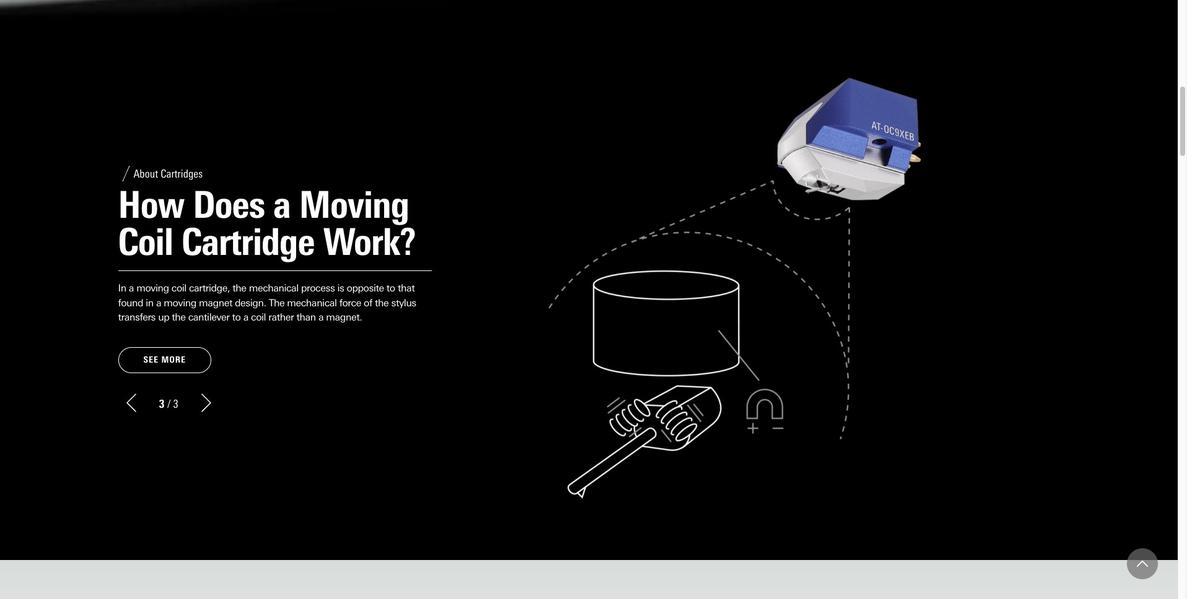 Task type: describe. For each thing, give the bounding box(es) containing it.
cantilever
[[188, 312, 230, 324]]

magnet.
[[326, 312, 362, 324]]

magnet
[[199, 297, 232, 309]]

3 / 3
[[159, 398, 178, 411]]

is
[[337, 283, 344, 295]]

rather
[[268, 312, 294, 324]]

up
[[158, 312, 169, 324]]

see more button
[[118, 347, 211, 374]]

process
[[301, 283, 335, 295]]

found
[[118, 297, 143, 309]]

cartridge
[[182, 220, 315, 265]]

0 vertical spatial mechanical
[[249, 283, 299, 295]]

1 3 from the left
[[159, 398, 165, 411]]

cartridge,
[[189, 283, 230, 295]]

coil
[[118, 220, 173, 265]]

1 vertical spatial moving
[[164, 297, 196, 309]]

0 horizontal spatial to
[[232, 312, 241, 324]]

in
[[146, 297, 154, 309]]

design.
[[235, 297, 266, 309]]

in a moving coil cartridge, the mechanical process is opposite to that found in a moving magnet design. the mechanical force of the stylus transfers up the cantilever to a coil rather than a magnet.
[[118, 283, 416, 324]]

previous slide image
[[122, 394, 140, 413]]

about
[[134, 167, 158, 181]]

stylus
[[391, 297, 416, 309]]



Task type: locate. For each thing, give the bounding box(es) containing it.
about cartridges
[[134, 167, 203, 181]]

2 vertical spatial the
[[172, 312, 186, 324]]

1 vertical spatial the
[[375, 297, 389, 309]]

work?
[[323, 220, 415, 265]]

0 vertical spatial moving
[[136, 283, 169, 295]]

to
[[387, 283, 395, 295], [232, 312, 241, 324]]

a
[[273, 183, 290, 228], [129, 283, 134, 295], [156, 297, 161, 309], [243, 312, 248, 324], [318, 312, 324, 324]]

coil down design.
[[251, 312, 266, 324]]

the up design.
[[233, 283, 246, 295]]

1 horizontal spatial 3
[[173, 398, 178, 411]]

1 vertical spatial coil
[[251, 312, 266, 324]]

see more
[[143, 355, 186, 365]]

0 horizontal spatial 3
[[159, 398, 165, 411]]

the
[[269, 297, 285, 309]]

moving up in
[[136, 283, 169, 295]]

that
[[398, 283, 415, 295]]

the
[[233, 283, 246, 295], [375, 297, 389, 309], [172, 312, 186, 324]]

the right up
[[172, 312, 186, 324]]

3 left /
[[159, 398, 165, 411]]

mechanical up than
[[287, 297, 337, 309]]

3 right /
[[173, 398, 178, 411]]

mechanical up the
[[249, 283, 299, 295]]

does
[[193, 183, 265, 228]]

1 vertical spatial mechanical
[[287, 297, 337, 309]]

force
[[339, 297, 361, 309]]

2 3 from the left
[[173, 398, 178, 411]]

1 horizontal spatial to
[[387, 283, 395, 295]]

more
[[161, 355, 186, 365]]

arrow up image
[[1137, 559, 1148, 570]]

see
[[143, 355, 159, 365]]

0 vertical spatial coil
[[172, 283, 186, 295]]

mechanical
[[249, 283, 299, 295], [287, 297, 337, 309]]

moving
[[299, 183, 409, 228]]

0 horizontal spatial the
[[172, 312, 186, 324]]

than
[[297, 312, 316, 324]]

0 vertical spatial to
[[387, 283, 395, 295]]

moving
[[136, 283, 169, 295], [164, 297, 196, 309]]

how
[[118, 183, 184, 228]]

0 horizontal spatial coil
[[172, 283, 186, 295]]

opposite
[[347, 283, 384, 295]]

a inside how does a moving coil cartridge work?
[[273, 183, 290, 228]]

1 vertical spatial to
[[232, 312, 241, 324]]

how does a moving coil cartridge work?
[[118, 183, 415, 265]]

0 vertical spatial the
[[233, 283, 246, 295]]

2 horizontal spatial the
[[375, 297, 389, 309]]

1 horizontal spatial coil
[[251, 312, 266, 324]]

of
[[364, 297, 372, 309]]

cartridges
[[161, 167, 203, 181]]

next slide image
[[197, 394, 215, 413]]

transfers
[[118, 312, 156, 324]]

1 horizontal spatial the
[[233, 283, 246, 295]]

coil
[[172, 283, 186, 295], [251, 312, 266, 324]]

the right of
[[375, 297, 389, 309]]

moving up up
[[164, 297, 196, 309]]

3
[[159, 398, 165, 411], [173, 398, 178, 411]]

in
[[118, 283, 126, 295]]

to down design.
[[232, 312, 241, 324]]

/
[[167, 398, 171, 411]]

to left that
[[387, 283, 395, 295]]

coil left cartridge,
[[172, 283, 186, 295]]



Task type: vqa. For each thing, say whether or not it's contained in the screenshot.
Find out more. LINK
no



